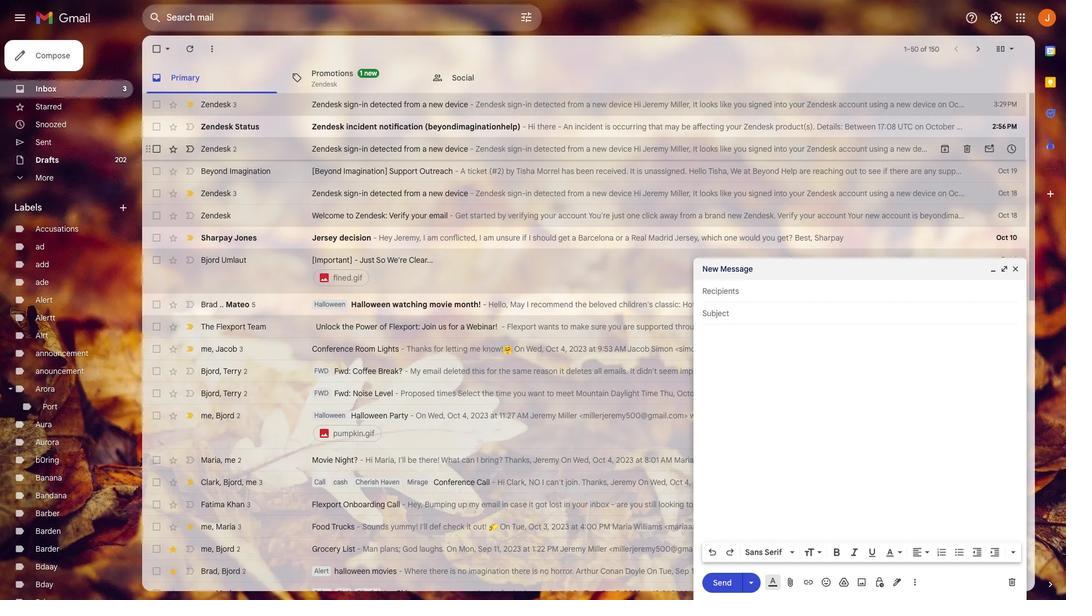 Task type: describe. For each thing, give the bounding box(es) containing it.
0 vertical spatial jeremy,
[[394, 233, 422, 243]]

new inside tab
[[364, 69, 377, 77]]

pm right 1:22 on the bottom
[[548, 544, 559, 554]]

1 horizontal spatial call
[[387, 500, 400, 510]]

1 vertical spatial jeremy,
[[813, 522, 840, 532]]

more formatting options image
[[1009, 547, 1020, 558]]

1 row from the top
[[142, 93, 1067, 116]]

at left 13:50:
[[1012, 144, 1019, 154]]

i up 'clear...'
[[424, 233, 426, 243]]

bday
[[36, 580, 53, 590]]

0 horizontal spatial tue,
[[512, 522, 527, 532]]

offerings
[[885, 322, 917, 332]]

port
[[43, 402, 58, 412]]

t
[[1067, 589, 1067, 599]]

settings image
[[990, 11, 1004, 24]]

1 looking from the left
[[659, 500, 685, 510]]

onboarding
[[343, 500, 385, 510]]

umlaut down sharpay jones
[[222, 255, 247, 265]]

, for cell over born
[[221, 455, 223, 465]]

into for 18,
[[775, 188, 788, 198]]

times
[[437, 388, 456, 398]]

18 row from the top
[[142, 516, 1042, 538]]

wrote: down operations
[[774, 522, 796, 532]]

in right born
[[1021, 477, 1027, 487]]

like for zendesk sign-in detected from a new device hi jeremy miller, it looks like you signed into your zendesk account using a new device on october 20, 2023 at 15:29: locatio
[[721, 99, 732, 109]]

0 horizontal spatial the
[[201, 322, 214, 332]]

for right this
[[487, 366, 497, 376]]

click
[[642, 211, 658, 221]]

ice
[[385, 589, 395, 599]]

into for 19,
[[775, 144, 788, 154]]

0 vertical spatial i'll
[[399, 455, 406, 465]]

2023 down doyle
[[624, 589, 642, 599]]

oct left 10
[[997, 233, 1009, 242]]

for down imagination
[[501, 589, 511, 599]]

1 vertical spatial i'll
[[420, 522, 428, 532]]

detected up zendesk:
[[370, 188, 402, 198]]

fwd fwd: noise level - proposed times select the time you want to meet mountain daylight time thu, october 5 9am – 11am lark, the bird known to be a compartmental disaster by the fda, has made off with the a
[[315, 388, 1067, 398]]

1 horizontal spatial letting
[[513, 589, 535, 599]]

(#2)
[[490, 166, 505, 176]]

cell containing halloween party
[[312, 410, 1067, 443]]

your left bold ‪(⌘b)‬ icon
[[808, 544, 823, 554]]

and up 8:30
[[919, 322, 932, 332]]

the flexport team
[[201, 322, 266, 332]]

2 vertical spatial has
[[986, 589, 998, 599]]

2 incident from the left
[[575, 122, 603, 132]]

it for zendesk sign-in detected from a new device hi jeremy miller, it looks like you signed into your zendesk account using a new device on october 20, 2023 at 15:29: locatio
[[694, 99, 698, 109]]

beloved
[[589, 300, 617, 310]]

150
[[929, 45, 940, 53]]

welcome
[[312, 211, 345, 221]]

using for 20,
[[870, 99, 889, 109]]

grand
[[929, 477, 950, 487]]

8:26
[[803, 366, 817, 376]]

ad
[[36, 242, 45, 252]]

haven
[[381, 478, 400, 486]]

oct 6
[[1001, 256, 1018, 264]]

2 horizontal spatial tue,
[[659, 566, 674, 576]]

to left b
[[1056, 166, 1063, 176]]

0 vertical spatial has
[[562, 166, 575, 176]]

2 oct 18 from the top
[[999, 211, 1018, 220]]

[important]
[[312, 255, 353, 265]]

no
[[917, 477, 927, 487]]

oct 4
[[1001, 322, 1018, 331]]

barcelona
[[579, 233, 614, 243]]

list.
[[855, 544, 867, 554]]

to left make
[[562, 322, 569, 332]]

the left same
[[499, 366, 511, 376]]

on up join.
[[562, 455, 572, 465]]

[important] - just so we're clear...
[[312, 255, 433, 265]]

0 vertical spatial 4
[[791, 300, 795, 310]]

alert for alert halloween movies - where there is no imagination there is no horror. arthur conan doyle on tue, sep 12, 2023 at 2:50 pm brad klo <klobrad84@gmail.com> wrote: hey guys what are your favorite halloween mo
[[315, 567, 329, 575]]

20 row from the top
[[142, 560, 1067, 582]]

0 vertical spatial email
[[429, 211, 448, 221]]

khan
[[227, 499, 245, 509]]

wed, inside cell
[[428, 411, 446, 421]]

on left mon,
[[447, 544, 457, 554]]

sign- up tisha
[[508, 144, 526, 154]]

on right 🌮 image
[[500, 522, 511, 532]]

1 vertical spatial just
[[911, 455, 926, 465]]

to right seems
[[1023, 366, 1030, 376]]

octo
[[1050, 122, 1067, 132]]

alrt link
[[36, 331, 48, 341]]

fatima
[[201, 499, 225, 509]]

using for 19,
[[870, 144, 889, 154]]

0 vertical spatial <sicritbjordd@gmail.com>
[[912, 300, 1004, 310]]

0 vertical spatial by
[[506, 166, 515, 176]]

, for tue, oct 3, 2023, 12:01 pm element
[[212, 588, 214, 598]]

for left b
[[1052, 322, 1062, 332]]

the up ideas
[[1052, 388, 1064, 398]]

wrote: left "yes,"
[[782, 344, 804, 354]]

affecting
[[693, 122, 725, 132]]

0 horizontal spatial letting
[[446, 344, 468, 354]]

1 vertical spatial what
[[941, 566, 958, 576]]

1 horizontal spatial jacob
[[628, 344, 650, 354]]

announcement link
[[36, 348, 89, 358]]

truck.
[[1020, 522, 1042, 532]]

just inside cell
[[360, 255, 375, 265]]

[beyond
[[312, 166, 342, 176]]

flexport onboarding call - hey, bumping up my email in case it got lost in your inbox - are you still looking to improve your logistics operations and supply chain? if you found what you were looking for, just let me kno
[[312, 500, 1067, 510]]

0 horizontal spatial one
[[627, 211, 641, 221]]

redo ‪(⌘y)‬ image
[[725, 547, 736, 558]]

seems
[[997, 366, 1021, 376]]

0 vertical spatial williams
[[696, 455, 725, 465]]

sans
[[746, 547, 764, 557]]

signed for 20,
[[749, 99, 773, 109]]

1 horizontal spatial know!
[[550, 589, 571, 599]]

social tab
[[423, 62, 563, 93]]

5 inside brad .. mateo 5
[[252, 300, 256, 309]]

1 horizontal spatial us
[[1045, 166, 1054, 176]]

2 horizontal spatial call
[[477, 477, 490, 487]]

close image
[[1012, 265, 1021, 273]]

i right no
[[543, 477, 545, 487]]

logistics
[[744, 500, 773, 510]]

main menu image
[[13, 11, 27, 24]]

202
[[115, 156, 127, 164]]

arthur
[[576, 566, 599, 576]]

2 vertical spatial <mariaaawilliams@gmail.com>
[[737, 589, 844, 599]]

october for 19,
[[949, 144, 979, 154]]

me , maria 3 for cell under for,
[[201, 522, 242, 532]]

row containing sharpay jones
[[142, 227, 1027, 249]]

out
[[846, 166, 858, 176]]

sans serif
[[746, 547, 783, 557]]

pm up the more send options image
[[749, 566, 760, 576]]

arora link
[[36, 384, 55, 394]]

1 oct 18 from the top
[[999, 189, 1018, 197]]

2 vertical spatial email
[[482, 500, 501, 510]]

2 vertical spatial of
[[964, 589, 972, 599]]

new message dialog
[[694, 258, 1028, 600]]

yes,
[[805, 344, 819, 354]]

3 row from the top
[[142, 138, 1067, 160]]

at left 8:30
[[915, 344, 922, 354]]

(beyondimaginationhelp)
[[425, 122, 521, 132]]

compose button
[[4, 40, 84, 71]]

from up support
[[404, 144, 421, 154]]

zendesk 3 for zendesk sign-in detected from a new device - zendesk sign-in detected from a new device hi jeremy miller, it looks like you signed into your zendesk account using a new device on october 18, 2023 at 14:23: locatio
[[201, 188, 237, 198]]

🌮 image
[[489, 523, 499, 532]]

1 horizontal spatial 5
[[709, 388, 713, 398]]

1 vertical spatial <mariaaawilliams@gmail.com>
[[665, 522, 772, 532]]

1 horizontal spatial thanks,
[[582, 477, 609, 487]]

sure
[[592, 322, 607, 332]]

i left did.
[[821, 344, 823, 354]]

there right imagination
[[512, 566, 531, 576]]

jersey
[[312, 233, 338, 243]]

same
[[513, 366, 532, 376]]

2 vertical spatial williams
[[707, 589, 735, 599]]

me , maria 3 for tue, oct 3, 2023, 12:01 pm element
[[201, 588, 242, 598]]

chain?
[[855, 500, 878, 510]]

cell down seems
[[987, 388, 1027, 399]]

0 horizontal spatial of
[[380, 322, 387, 332]]

2 horizontal spatial flexport
[[507, 322, 537, 332]]

arrived,
[[1000, 589, 1027, 599]]

bumping
[[425, 500, 456, 510]]

3 inside the labels "navigation"
[[123, 84, 127, 93]]

it left the didn't
[[631, 366, 635, 376]]

at left '4:00' on the right bottom of page
[[572, 522, 579, 532]]

11 row from the top
[[142, 338, 1067, 360]]

in down imagination]
[[362, 188, 368, 198]]

account for zendesk sign-in detected from a new device hi jeremy miller, it looks like you signed into your zendesk account using a new device on october 19, 2023 at 13:50: locatio
[[839, 144, 868, 154]]

we inside cell
[[760, 411, 771, 421]]

banana
[[36, 473, 62, 483]]

wrote: down the office
[[836, 455, 858, 465]]

into for 20,
[[775, 99, 788, 109]]

your up product(s).
[[790, 99, 806, 109]]

1 incident from the left
[[346, 122, 377, 132]]

was
[[969, 477, 983, 487]]

on wed, oct 4, 2023 at 9:53 am jacob simon <simonjacob477@gmail.com> wrote: yes, i did. on wed, aug 2, 2023 at 8:30 pm jeremy miller <millerjeremy500@
[[513, 344, 1067, 354]]

toggle confidential mode image
[[875, 577, 886, 588]]

insert signature image
[[892, 577, 904, 588]]

1 vertical spatial if
[[523, 233, 527, 243]]

2 18 from the top
[[1012, 211, 1018, 220]]

for left t
[[1055, 589, 1065, 599]]

select
[[458, 388, 480, 398]]

and right peak
[[725, 322, 738, 332]]

1 horizontal spatial if
[[884, 166, 888, 176]]

beyond imagination
[[201, 166, 271, 176]]

hi inside cell
[[714, 411, 722, 421]]

1 thanks from the left
[[476, 589, 500, 599]]

umlaut up operations
[[773, 477, 798, 487]]

Message Body text field
[[703, 330, 1019, 539]]

19 row from the top
[[142, 538, 1027, 560]]

verifying
[[508, 211, 539, 221]]

peak
[[706, 322, 723, 332]]

clark , bjord , me 3
[[201, 477, 263, 487]]

maria down 12,
[[685, 589, 705, 599]]

sounds
[[363, 522, 389, 532]]

account for zendesk sign-in detected from a new device hi jeremy miller, it looks like you signed into your zendesk account using a new device on october 20, 2023 at 15:29: locatio
[[839, 99, 868, 109]]

me down brad , bjord 2
[[201, 588, 212, 598]]

1 me , bjord 2 from the top
[[201, 410, 240, 420]]

2 thanks from the left
[[1029, 589, 1053, 599]]

cell up born
[[987, 455, 1027, 466]]

2 vertical spatial by
[[945, 388, 953, 398]]

madrid
[[649, 233, 674, 243]]

my
[[411, 366, 421, 376]]

1 vertical spatial has
[[987, 388, 1000, 398]]

2 horizontal spatial it
[[560, 366, 565, 376]]

the left fda,
[[955, 388, 967, 398]]

1 horizontal spatial flexport
[[312, 500, 342, 510]]

minimize image
[[990, 265, 999, 273]]

office
[[833, 411, 853, 421]]

wrote: left no
[[893, 477, 915, 487]]

row containing clark
[[142, 471, 1067, 493]]

more options image
[[912, 577, 919, 588]]

me down 1:22 on the bottom
[[537, 589, 548, 599]]

party
[[390, 411, 409, 421]]

starred link
[[36, 102, 62, 112]]

halloween inside halloween halloween watching movie month! - hello, may i recommend the beloved children's classic: hotel transylvania 2? on wed, 4 oct 2023 at 09:42, bjord umlaut <sicritbjordd@gmail.com> wrote: thoughts a
[[315, 300, 346, 308]]

oct up 1:22 on the bottom
[[529, 522, 542, 532]]

2 horizontal spatial miller
[[983, 344, 1002, 354]]

1 vertical spatial sep
[[676, 566, 690, 576]]

halloween down compartmental
[[855, 411, 892, 421]]

wed, down 8:01
[[651, 477, 668, 487]]

i left should in the top of the page
[[529, 233, 531, 243]]

on left octo
[[1039, 122, 1048, 132]]

brad for ,
[[201, 566, 218, 576]]

wed, left aug
[[852, 344, 870, 354]]

1 no from the left
[[458, 566, 467, 576]]

0 horizontal spatial just
[[613, 211, 625, 221]]

4, left 8:01
[[608, 455, 615, 465]]

labels heading
[[14, 202, 118, 213]]

favorite
[[991, 566, 1018, 576]]

2 vertical spatial jeremy,
[[885, 589, 913, 599]]

2 horizontal spatial thanks,
[[869, 544, 896, 554]]

0 vertical spatial 3,
[[544, 522, 550, 532]]

at left 2:50
[[722, 566, 729, 576]]

jeremy down want on the bottom of the page
[[531, 411, 557, 421]]

message
[[721, 264, 754, 274]]

2 vertical spatial tue,
[[585, 589, 599, 599]]

received.
[[596, 166, 629, 176]]

oct 3 for me
[[1002, 545, 1018, 553]]

account up 'jersey decision - hey jeremy, i am conflicted, i am unsure if i should get a barcelona or a real madrid jersey, which one would you get? best, sharpay'
[[559, 211, 587, 221]]

at left 09:42, on the right of page
[[832, 300, 839, 310]]

made
[[1002, 388, 1022, 398]]

miller inside cell
[[558, 411, 578, 421]]

jeremy right join.
[[611, 477, 637, 487]]

are left any
[[911, 166, 923, 176]]

terry for fwd: coffee break?
[[223, 366, 242, 376]]

am inside cell
[[517, 411, 529, 421]]

thoughts
[[1029, 300, 1063, 310]]

cell containing [important] - just so we're clear...
[[312, 255, 971, 288]]

2 vertical spatial miller
[[588, 544, 608, 554]]

more image
[[207, 43, 218, 54]]

2 vertical spatial <sicritbjordd@gmail.com>
[[800, 477, 891, 487]]

your down 'help' at the top
[[790, 188, 806, 198]]

join.
[[566, 477, 581, 487]]

like right 19
[[1020, 166, 1032, 176]]

1 vertical spatial the
[[914, 589, 928, 599]]

see
[[869, 166, 882, 176]]

detected down notification at the top left of page
[[370, 144, 402, 154]]

[important] - just so we're clear... link
[[312, 255, 966, 266]]

noise
[[353, 388, 373, 398]]

bring?
[[481, 455, 503, 465]]

2 inside maria , me 2
[[238, 456, 242, 464]]

maria down fatima khan 3
[[216, 522, 236, 532]]

clear...
[[409, 255, 433, 265]]

wed, up the reason
[[527, 344, 544, 354]]

1 sharpay from the left
[[201, 233, 233, 243]]

oct up inbox
[[593, 455, 606, 465]]

1 horizontal spatial one
[[725, 233, 738, 243]]

on right did.
[[840, 344, 850, 354]]

row containing beyond imagination
[[142, 160, 1067, 182]]

there left an
[[538, 122, 556, 132]]

are right 'help' at the top
[[800, 166, 811, 176]]

refresh image
[[184, 43, 196, 54]]

am right "7:56"
[[739, 477, 750, 487]]

been
[[577, 166, 594, 176]]

advanced search options image
[[516, 6, 538, 28]]

1 vertical spatial with
[[1035, 388, 1050, 398]]

locatio for zendesk sign-in detected from a new device hi jeremy miller, it looks like you signed into your zendesk account using a new device on october 20, 2023 at 15:29: locatio
[[1044, 99, 1067, 109]]

me right serif
[[795, 544, 806, 554]]

1 new
[[360, 69, 377, 77]]

miller, for zendesk sign-in detected from a new device hi jeremy miller, it looks like you signed into your zendesk account using a new device on october 18, 2023 at 14:23: locatio
[[671, 188, 692, 198]]

oct 3 for brad
[[1002, 567, 1018, 575]]

an
[[822, 411, 831, 421]]

snoozed link
[[36, 119, 67, 129]]

main content containing promotions
[[142, 36, 1067, 600]]

found
[[902, 500, 922, 510]]

anouncement
[[36, 366, 84, 376]]

<millerjeremy500@gmail.com> inside cell
[[580, 411, 688, 421]]

def
[[430, 522, 442, 532]]

for right invitation
[[1027, 455, 1037, 465]]

promotions, one new message, tab
[[283, 62, 423, 93]]

what
[[442, 455, 460, 465]]

account for get started by verifying your account you're just one click away from a brand new zendesk. verify your account your new account is beyondimaginationhelp.zendesk.com see
[[882, 211, 911, 221]]

0 horizontal spatial flexport
[[216, 322, 246, 332]]

discard draft ‪(⌘⇧d)‬ image
[[1008, 577, 1019, 588]]

0 horizontal spatial jacob
[[216, 344, 237, 354]]

from down the been
[[568, 188, 585, 198]]

at inside cell
[[491, 411, 498, 421]]

locatio for zendesk sign-in detected from a new device hi jeremy miller, it looks like you signed into your zendesk account using a new device on october 19, 2023 at 13:50: locatio
[[1043, 144, 1067, 154]]

more send options image
[[746, 577, 757, 588]]

2023 left 8:01
[[617, 455, 634, 465]]

1 vertical spatial williams
[[634, 522, 663, 532]]

pm right 12:01
[[672, 589, 683, 599]]

2 inside brad , bjord 2
[[243, 567, 246, 575]]

primary tab
[[142, 62, 282, 93]]

1 vertical spatial by
[[498, 211, 506, 221]]

, for cell above seems
[[212, 344, 214, 354]]

serif
[[765, 547, 783, 557]]

1 vertical spatial everyone,
[[875, 455, 910, 465]]

oct down 'oct 5'
[[1001, 322, 1013, 331]]

your inside cell
[[998, 411, 1014, 421]]

1 vertical spatial <millerjeremy500@gmail.com>
[[610, 544, 718, 554]]

3 inside the me , jacob 3
[[240, 345, 243, 353]]

eguide
[[967, 322, 993, 332]]

pm right '4:00' on the right bottom of page
[[600, 522, 611, 532]]

man
[[363, 544, 378, 554]]

1 vertical spatial us
[[439, 322, 447, 332]]

ticket
[[468, 166, 488, 176]]

ade link
[[36, 277, 49, 287]]

simon
[[652, 344, 674, 354]]

in down social tab on the top
[[526, 99, 532, 109]]

october for 18,
[[949, 188, 979, 198]]

miller, for zendesk sign-in detected from a new device hi jeremy miller, it looks like you signed into your zendesk account using a new device on october 20, 2023 at 15:29: locatio
[[671, 99, 692, 109]]

tue, oct 3, 2023, 12:01 pm element
[[1002, 588, 1018, 599]]

insert link ‪(⌘k)‬ image
[[804, 577, 815, 588]]

0 horizontal spatial everyone,
[[724, 411, 758, 421]]

in down tisha
[[526, 188, 532, 198]]

0 vertical spatial what
[[924, 500, 942, 510]]

looks for zendesk sign-in detected from a new device hi jeremy miller, it looks like you signed into your zendesk account using a new device on october 20, 2023 at 15:29: locatio
[[700, 99, 719, 109]]

to left zendesk:
[[347, 211, 354, 221]]

1:22
[[532, 544, 546, 554]]

1 for 1 50 of 150
[[905, 45, 907, 53]]

on right party
[[416, 411, 426, 421]]

0 vertical spatial we
[[731, 166, 742, 176]]

italic ‪(⌘i)‬ image
[[850, 547, 861, 558]]

october left 9,
[[926, 122, 956, 132]]

, for cell over made on the right bottom
[[220, 366, 222, 376]]

hey up chain?
[[860, 455, 873, 465]]

on right 2?
[[759, 300, 769, 310]]

i right may
[[527, 300, 529, 310]]

i left 'personally'
[[842, 522, 844, 532]]

1 for 1 new
[[360, 69, 363, 77]]

tab list inside main content
[[142, 62, 1036, 93]]



Task type: vqa. For each thing, say whether or not it's contained in the screenshot.


Task type: locate. For each thing, give the bounding box(es) containing it.
looking right still
[[659, 500, 685, 510]]

, for cell under for,
[[212, 522, 214, 532]]

1 horizontal spatial i'll
[[420, 522, 428, 532]]

looking left for,
[[977, 500, 1003, 510]]

fwd: for fwd: coffee break?
[[335, 366, 351, 376]]

me up brad , bjord 2
[[201, 544, 212, 554]]

2 me , bjord 2 from the top
[[201, 544, 240, 554]]

0 horizontal spatial just
[[360, 255, 375, 265]]

0 horizontal spatial miller
[[558, 411, 578, 421]]

ice shipment - awesome, thanks for letting me know! on tue, oct 3, 2023 at 12:01 pm maria williams <mariaaawilliams@gmail.com> wrote: hey jeremy, the shipment of ice has arrived, thanks for t
[[385, 589, 1067, 599]]

1 vertical spatial oct 18
[[999, 211, 1018, 220]]

0 vertical spatial into
[[775, 99, 788, 109]]

attach files image
[[786, 577, 797, 588]]

halloween halloween party - on wed, oct 4, 2023 at 11:27 am jeremy miller <millerjeremy500@gmail.com> wrote: hi everyone, we will be having an office halloween party on 10/31. please submit your costume ideas
[[315, 411, 1067, 421]]

2 terry from the top
[[223, 388, 242, 398]]

17 row from the top
[[142, 493, 1067, 516]]

by right started
[[498, 211, 506, 221]]

bjord , terry 2 for fwd: noise level
[[201, 388, 247, 398]]

jeremy up can't
[[534, 455, 560, 465]]

1 join from the left
[[422, 322, 437, 332]]

wrote: up us
[[1006, 300, 1028, 310]]

flexport down may
[[507, 322, 537, 332]]

sep left 11,
[[478, 544, 492, 554]]

utc right 17:08
[[899, 122, 914, 132]]

2023 down select
[[471, 411, 489, 421]]

on down arthur
[[573, 589, 583, 599]]

looking
[[659, 500, 685, 510], [977, 500, 1003, 510]]

1 verify from the left
[[389, 211, 410, 221]]

up
[[458, 500, 467, 510]]

2 vertical spatial signed
[[749, 188, 773, 198]]

1 vertical spatial <sicritbjordd@gmail.com>
[[880, 366, 972, 376]]

0 vertical spatial the
[[201, 322, 214, 332]]

laughs.
[[420, 544, 445, 554]]

compose
[[36, 51, 70, 61]]

1 horizontal spatial halloween
[[1020, 566, 1055, 576]]

2 horizontal spatial of
[[964, 589, 972, 599]]

undo ‪(⌘z)‬ image
[[707, 547, 719, 558]]

lark,
[[758, 388, 775, 398]]

1 vertical spatial 4
[[1014, 322, 1018, 331]]

2 no from the left
[[540, 566, 549, 576]]

16 row from the top
[[142, 471, 1067, 493]]

new
[[364, 69, 377, 77], [429, 99, 443, 109], [593, 99, 607, 109], [897, 99, 912, 109], [429, 144, 443, 154], [593, 144, 607, 154], [897, 144, 912, 154], [429, 188, 443, 198], [593, 188, 607, 198], [897, 188, 912, 198], [728, 211, 743, 221], [866, 211, 880, 221], [869, 322, 883, 332]]

,
[[212, 344, 214, 354], [220, 366, 222, 376], [220, 388, 222, 398], [212, 410, 214, 420], [221, 455, 223, 465], [219, 477, 222, 487], [242, 477, 244, 487], [212, 522, 214, 532], [212, 544, 214, 554], [218, 566, 220, 576], [212, 588, 214, 598]]

labels
[[14, 202, 42, 213]]

zendesk status
[[201, 122, 260, 132]]

tab list right 'oct 5'
[[1036, 36, 1067, 560]]

are down bulleted list ‪(⌘⇧8)‬ icon
[[960, 566, 971, 576]]

fwd inside fwd fwd: coffee break? - my email deleted this for the same reason it deletes all emails. it didn't seem important. on wed, oct 4, 2023 at 8:26 am bjord umlaut <sicritbjordd@gmail.com> wrote: seems to me we've
[[315, 367, 329, 375]]

oct up lark, at right
[[751, 366, 764, 376]]

alert up alertt
[[36, 295, 53, 305]]

0 vertical spatial one
[[627, 211, 641, 221]]

send up ice shipment - awesome, thanks for letting me know! on tue, oct 3, 2023 at 12:01 pm maria williams <mariaaawilliams@gmail.com> wrote: hey jeremy, the shipment of ice has arrived, thanks for t
[[714, 578, 732, 588]]

be right may
[[682, 122, 691, 132]]

3 inside clark , bjord , me 3
[[259, 478, 263, 487]]

outreach
[[420, 166, 453, 176]]

1 vertical spatial bjord , terry 2
[[201, 388, 247, 398]]

1 horizontal spatial 1
[[905, 45, 907, 53]]

0 horizontal spatial 3,
[[544, 522, 550, 532]]

email
[[429, 211, 448, 221], [423, 366, 442, 376], [482, 500, 501, 510]]

the left taco at the bottom right of the page
[[969, 522, 981, 532]]

13 row from the top
[[142, 382, 1067, 405]]

email right my
[[423, 366, 442, 376]]

1 vertical spatial 18
[[1012, 211, 1018, 220]]

1 bjord , terry 2 from the top
[[201, 366, 247, 376]]

halloween inside halloween halloween party - on wed, oct 4, 2023 at 11:27 am jeremy miller <millerjeremy500@gmail.com> wrote: hi everyone, we will be having an office halloween party on 10/31. please submit your costume ideas
[[315, 411, 346, 420]]

occurring
[[613, 122, 647, 132]]

pop out image
[[1001, 265, 1010, 273]]

conference for conference room lights
[[312, 344, 354, 354]]

it up hello
[[694, 144, 698, 154]]

0 vertical spatial know!
[[483, 344, 503, 354]]

8 row from the top
[[142, 249, 1027, 293]]

in left case
[[503, 500, 509, 510]]

0 horizontal spatial we
[[731, 166, 742, 176]]

1 vertical spatial of
[[380, 322, 387, 332]]

2 inside zendesk 2
[[233, 145, 237, 153]]

toggle split pane mode image
[[996, 43, 1007, 54]]

umlaut down aug
[[853, 366, 878, 376]]

tue, down arthur
[[585, 589, 599, 599]]

miller down meet
[[558, 411, 578, 421]]

oct inside cell
[[448, 411, 461, 421]]

1 vertical spatial fwd
[[315, 389, 329, 397]]

like
[[721, 99, 732, 109], [721, 144, 732, 154], [1020, 166, 1032, 176], [721, 188, 732, 198]]

check
[[444, 522, 465, 532]]

zendesk 3 down the beyond imagination
[[201, 188, 237, 198]]

1 vertical spatial 3,
[[616, 589, 622, 599]]

1 vertical spatial it
[[529, 500, 534, 510]]

thanks
[[476, 589, 500, 599], [1029, 589, 1053, 599]]

1 into from the top
[[775, 99, 788, 109]]

2 signed from the top
[[749, 144, 773, 154]]

me down "fatima"
[[201, 522, 212, 532]]

<mariaaawilliams@gmail.com> down improve
[[665, 522, 772, 532]]

in up imagination]
[[362, 144, 368, 154]]

bjord , terry 2 for fwd: coffee break?
[[201, 366, 247, 376]]

tab list
[[1036, 36, 1067, 560], [142, 62, 1036, 93]]

3,
[[544, 522, 550, 532], [616, 589, 622, 599]]

b
[[1065, 166, 1067, 176]]

fined.gif
[[333, 273, 363, 283]]

supported
[[637, 322, 674, 332]]

if
[[884, 166, 888, 176], [523, 233, 527, 243]]

will
[[773, 411, 784, 421]]

just left let
[[1018, 500, 1031, 510]]

- inside [important] - just so we're clear... link
[[355, 255, 358, 265]]

2 looks from the top
[[700, 144, 719, 154]]

row containing the flexport team
[[142, 316, 1067, 338]]

0 vertical spatial fwd
[[315, 367, 329, 375]]

0 vertical spatial if
[[884, 166, 888, 176]]

1 oct 3 from the top
[[1002, 545, 1018, 553]]

bold ‪(⌘b)‬ image
[[832, 547, 843, 558]]

09:42,
[[841, 300, 863, 310]]

that
[[649, 122, 663, 132]]

12 row from the top
[[142, 360, 1065, 382]]

0 vertical spatial miller
[[983, 344, 1002, 354]]

miller, for zendesk sign-in detected from a new device hi jeremy miller, it looks like you signed into your zendesk account using a new device on october 19, 2023 at 13:50: locatio
[[671, 144, 692, 154]]

0 horizontal spatial it
[[467, 522, 471, 532]]

where
[[405, 566, 428, 576]]

row containing zendesk status
[[142, 116, 1067, 138]]

, for cell underneath invitation
[[219, 477, 222, 487]]

using down see
[[870, 188, 889, 198]]

1 halloween from the left
[[335, 566, 370, 576]]

2?
[[749, 300, 757, 310]]

everyone, down – in the bottom right of the page
[[724, 411, 758, 421]]

like for zendesk sign-in detected from a new device hi jeremy miller, it looks like you signed into your zendesk account using a new device on october 19, 2023 at 13:50: locatio
[[721, 144, 732, 154]]

bjord , terry 2
[[201, 366, 247, 376], [201, 388, 247, 398]]

zendesk 3 up zendesk status
[[201, 99, 237, 109]]

classic:
[[655, 300, 681, 310]]

using up 17:08
[[870, 99, 889, 109]]

1 miller, from the top
[[671, 99, 692, 109]]

5 row from the top
[[142, 182, 1067, 205]]

formatting options toolbar
[[703, 542, 1022, 562]]

social
[[452, 73, 475, 83]]

me up fatima khan 3
[[246, 477, 257, 487]]

bulleted list ‪(⌘⇧8)‬ image
[[955, 547, 966, 558]]

list
[[343, 544, 356, 554]]

1 am from the left
[[428, 233, 438, 243]]

tab list containing promotions
[[142, 62, 1036, 93]]

thanks left t
[[1029, 589, 1053, 599]]

movies
[[372, 566, 397, 576]]

notification
[[379, 122, 423, 132]]

None search field
[[142, 4, 542, 31]]

jer
[[897, 544, 909, 554]]

tisha,
[[709, 166, 730, 176]]

1 horizontal spatial just
[[911, 455, 926, 465]]

looks for zendesk sign-in detected from a new device hi jeremy miller, it looks like you signed into your zendesk account using a new device on october 19, 2023 at 13:50: locatio
[[700, 144, 719, 154]]

0 vertical spatial 1
[[905, 45, 907, 53]]

if right see
[[884, 166, 888, 176]]

using
[[870, 99, 889, 109], [870, 144, 889, 154], [870, 188, 889, 198]]

2 row from the top
[[142, 116, 1067, 138]]

god
[[403, 544, 418, 554]]

inbox link
[[36, 84, 57, 94]]

morrel
[[537, 166, 560, 176]]

oct up the oct 4
[[1001, 300, 1012, 308]]

brad for ..
[[201, 299, 218, 309]]

it for zendesk sign-in detected from a new device hi jeremy miller, it looks like you signed into your zendesk account using a new device on october 18, 2023 at 14:23: locatio
[[694, 188, 698, 198]]

using for 18,
[[870, 188, 889, 198]]

like up affecting at the top of page
[[721, 99, 732, 109]]

fwd left noise on the left bottom of the page
[[315, 389, 329, 397]]

None checkbox
[[151, 43, 162, 54], [151, 99, 162, 110], [151, 121, 162, 132], [151, 143, 162, 154], [151, 188, 162, 199], [151, 255, 162, 266], [151, 299, 162, 310], [151, 321, 162, 332], [151, 343, 162, 355], [151, 366, 162, 377], [151, 410, 162, 421], [151, 455, 162, 466], [151, 499, 162, 510], [151, 521, 162, 532], [151, 43, 162, 54], [151, 99, 162, 110], [151, 121, 162, 132], [151, 143, 162, 154], [151, 188, 162, 199], [151, 255, 162, 266], [151, 299, 162, 310], [151, 321, 162, 332], [151, 343, 162, 355], [151, 366, 162, 377], [151, 410, 162, 421], [151, 455, 162, 466], [151, 499, 162, 510], [151, 521, 162, 532]]

jeremy
[[643, 99, 669, 109], [643, 144, 669, 154], [643, 188, 669, 198], [955, 344, 981, 354], [531, 411, 557, 421], [534, 455, 560, 465], [611, 477, 637, 487], [560, 544, 586, 554]]

fwd: for fwd: noise level
[[335, 388, 351, 398]]

0 vertical spatial conference
[[312, 344, 354, 354]]

1 fwd: from the top
[[335, 366, 351, 376]]

webinar.
[[821, 322, 850, 332]]

fwd for fwd: noise level
[[315, 389, 329, 397]]

your left get
[[412, 211, 427, 221]]

incident left notification at the top left of page
[[346, 122, 377, 132]]

and left the 21:32
[[988, 122, 1001, 132]]

1 horizontal spatial we
[[760, 411, 771, 421]]

october
[[949, 99, 979, 109], [926, 122, 956, 132], [949, 144, 979, 154], [949, 188, 979, 198], [678, 388, 707, 398]]

9am
[[715, 388, 730, 398]]

3 using from the top
[[870, 188, 889, 198]]

0 vertical spatial me , bjord 2
[[201, 410, 240, 420]]

labels navigation
[[0, 36, 142, 600]]

0 horizontal spatial 1
[[360, 69, 363, 77]]

1 horizontal spatial beyond
[[753, 166, 780, 176]]

of right the 50
[[921, 45, 928, 53]]

2 vertical spatial using
[[870, 188, 889, 198]]

0 horizontal spatial know!
[[483, 344, 503, 354]]

your down "7:56"
[[726, 500, 742, 510]]

night?
[[335, 455, 358, 465]]

account
[[839, 99, 868, 109], [839, 144, 868, 154], [839, 188, 868, 198], [559, 211, 587, 221], [818, 211, 847, 221], [882, 211, 911, 221]]

0 vertical spatial zendesk 3
[[201, 99, 237, 109]]

1 me , maria 3 from the top
[[201, 522, 242, 532]]

1 vertical spatial fwd:
[[335, 388, 351, 398]]

it left out!
[[467, 522, 471, 532]]

alert inside the labels "navigation"
[[36, 295, 53, 305]]

me down the flexport team
[[201, 344, 212, 354]]

2 vertical spatial into
[[775, 188, 788, 198]]

2 me , maria 3 from the top
[[201, 588, 242, 598]]

2 bjord , terry 2 from the top
[[201, 388, 247, 398]]

search mail image
[[146, 8, 166, 28]]

2 vertical spatial miller,
[[671, 188, 692, 198]]

call left cash
[[315, 478, 326, 486]]

october for 20,
[[949, 99, 979, 109]]

incident
[[346, 122, 377, 132], [575, 122, 603, 132]]

oct right indent more ‪(⌘])‬ icon
[[1002, 545, 1013, 553]]

2 beyond from the left
[[753, 166, 780, 176]]

3 inside fatima khan 3
[[247, 500, 251, 509]]

5 right mateo
[[252, 300, 256, 309]]

if right unsure
[[523, 233, 527, 243]]

be inside cell
[[786, 411, 795, 421]]

terry for fwd: noise level
[[223, 388, 242, 398]]

through
[[676, 322, 704, 332]]

0 vertical spatial <mariaaawilliams@gmail.com>
[[727, 455, 834, 465]]

unassigned.
[[645, 166, 687, 176]]

at left the 9:53
[[589, 344, 596, 354]]

sep left 12,
[[676, 566, 690, 576]]

at left 15:29:
[[1014, 99, 1021, 109]]

0 horizontal spatial call
[[315, 478, 326, 486]]

alert inside alert halloween movies - where there is no imagination there is no horror. arthur conan doyle on tue, sep 12, 2023 at 2:50 pm brad klo <klobrad84@gmail.com> wrote: hey guys what are your favorite halloween mo
[[315, 567, 329, 575]]

klo
[[781, 566, 792, 576]]

didn't
[[637, 366, 658, 376]]

like for zendesk sign-in detected from a new device hi jeremy miller, it looks like you signed into your zendesk account using a new device on october 18, 2023 at 14:23: locatio
[[721, 188, 732, 198]]

1 horizontal spatial tue,
[[585, 589, 599, 599]]

1 vertical spatial oct 3
[[1002, 567, 1018, 575]]

1 vertical spatial signed
[[749, 144, 773, 154]]

1 horizontal spatial am
[[484, 233, 495, 243]]

bdaay link
[[36, 562, 58, 572]]

0 horizontal spatial am
[[428, 233, 438, 243]]

0 horizontal spatial utc
[[899, 122, 914, 132]]

send inside "button"
[[714, 578, 732, 588]]

1 horizontal spatial send
[[775, 544, 793, 554]]

2023 right 2,
[[896, 344, 913, 354]]

wrote: inside cell
[[690, 411, 712, 421]]

row containing maria
[[142, 449, 1037, 471]]

fwd down conference room lights
[[315, 367, 329, 375]]

Search mail text field
[[167, 12, 489, 23]]

2 am from the left
[[484, 233, 495, 243]]

gmail image
[[36, 7, 96, 29]]

9 row from the top
[[142, 293, 1067, 316]]

oct right 18,
[[999, 189, 1010, 197]]

underline ‪(⌘u)‬ image
[[867, 547, 879, 558]]

, for cell below made on the right bottom
[[212, 410, 214, 420]]

jeremy up "click"
[[643, 188, 669, 198]]

2 looking from the left
[[977, 500, 1003, 510]]

2 horizontal spatial 5
[[1014, 300, 1018, 308]]

insert files using drive image
[[839, 577, 850, 588]]

21 row from the top
[[142, 582, 1067, 600]]

2 zendesk 3 from the top
[[201, 188, 237, 198]]

my
[[469, 500, 480, 510]]

2 oct 3 from the top
[[1002, 567, 1018, 575]]

1 using from the top
[[870, 99, 889, 109]]

or
[[616, 233, 624, 243]]

2 into from the top
[[775, 144, 788, 154]]

and
[[988, 122, 1001, 132], [725, 322, 738, 332], [919, 322, 932, 332], [815, 500, 828, 510]]

it right received.
[[631, 166, 635, 176]]

toolbar
[[935, 143, 1024, 154]]

1 horizontal spatial 3,
[[616, 589, 622, 599]]

it for zendesk sign-in detected from a new device hi jeremy miller, it looks like you signed into your zendesk account using a new device on october 19, 2023 at 13:50: locatio
[[694, 144, 698, 154]]

me , bjord 2 up maria , me 2
[[201, 410, 240, 420]]

2 fwd from the top
[[315, 389, 329, 397]]

flexport down brad .. mateo 5
[[216, 322, 246, 332]]

1 inside promotions, one new message, tab
[[360, 69, 363, 77]]

0 horizontal spatial looking
[[659, 500, 685, 510]]

pm
[[942, 344, 953, 354], [600, 522, 611, 532], [548, 544, 559, 554], [749, 566, 760, 576], [672, 589, 683, 599]]

0 vertical spatial just
[[360, 255, 375, 265]]

2 using from the top
[[870, 144, 889, 154]]

jeremy, up grocery
[[813, 522, 840, 532]]

the left time at bottom left
[[482, 388, 494, 398]]

bandana
[[36, 491, 67, 501]]

2 fwd: from the top
[[335, 388, 351, 398]]

1 fwd from the top
[[315, 367, 329, 375]]

0 horizontal spatial sharpay
[[201, 233, 233, 243]]

2 vertical spatial looks
[[700, 188, 719, 198]]

0 horizontal spatial sep
[[478, 544, 492, 554]]

1 right "promotions"
[[360, 69, 363, 77]]

into
[[775, 99, 788, 109], [775, 144, 788, 154], [775, 188, 788, 198]]

numbered list ‪(⌘⇧7)‬ image
[[937, 547, 948, 558]]

0 horizontal spatial verify
[[389, 211, 410, 221]]

support image
[[966, 11, 979, 24]]

3 miller, from the top
[[671, 188, 692, 198]]

older image
[[974, 43, 985, 54]]

row containing fatima khan
[[142, 493, 1067, 516]]

<sicritbjordd@gmail.com> up features!
[[912, 300, 1004, 310]]

wed, down times
[[428, 411, 446, 421]]

seem
[[660, 366, 679, 376]]

zendesk 3 for zendesk sign-in detected from a new device - zendesk sign-in detected from a new device hi jeremy miller, it looks like you signed into your zendesk account using a new device on october 20, 2023 at 15:29: locatio
[[201, 99, 237, 109]]

at left "11:27"
[[491, 411, 498, 421]]

new message
[[703, 264, 754, 274]]

brand
[[705, 211, 726, 221]]

wed, right 2?
[[771, 300, 789, 310]]

cell
[[312, 255, 971, 288], [987, 343, 1027, 355], [987, 366, 1027, 377], [987, 388, 1027, 399], [312, 410, 1067, 443], [987, 410, 1027, 421], [987, 455, 1027, 466], [987, 477, 1027, 488], [987, 499, 1027, 510], [987, 521, 1027, 532]]

1 horizontal spatial the
[[914, 589, 928, 599]]

21:32
[[1003, 122, 1020, 132]]

indent less ‪(⌘[)‬ image
[[973, 547, 984, 558]]

oct
[[999, 167, 1010, 175], [999, 189, 1010, 197], [999, 211, 1010, 220], [997, 233, 1009, 242], [1001, 256, 1013, 264], [797, 300, 810, 310], [1001, 300, 1012, 308], [1001, 322, 1013, 331], [546, 344, 559, 354], [751, 366, 764, 376], [448, 411, 461, 421], [593, 455, 606, 465], [670, 477, 683, 487], [529, 522, 542, 532], [1002, 545, 1013, 553], [1002, 567, 1013, 575], [601, 589, 614, 599]]

14 row from the top
[[142, 405, 1067, 449]]

no
[[529, 477, 541, 487]]

alert for alert
[[36, 295, 53, 305]]

detected up morrel
[[534, 144, 566, 154]]

0 horizontal spatial send
[[714, 578, 732, 588]]

1 vertical spatial me , maria 3
[[201, 588, 242, 598]]

row containing bjord umlaut
[[142, 249, 1027, 293]]

maria right 8:01
[[675, 455, 695, 465]]

barber
[[36, 508, 60, 518]]

, for cell below seems
[[220, 388, 222, 398]]

1 zendesk 3 from the top
[[201, 99, 237, 109]]

3 into from the top
[[775, 188, 788, 198]]

the down more options image
[[914, 589, 928, 599]]

4 row from the top
[[142, 160, 1067, 182]]

1 vertical spatial email
[[423, 366, 442, 376]]

1 beyond from the left
[[201, 166, 228, 176]]

started
[[470, 211, 496, 221]]

born
[[1002, 477, 1019, 487]]

0 vertical spatial us
[[1045, 166, 1054, 176]]

ad link
[[36, 242, 45, 252]]

barden link
[[36, 526, 61, 536]]

1 horizontal spatial miller
[[588, 544, 608, 554]]

sans serif option
[[744, 547, 789, 558]]

in right the lost
[[565, 500, 571, 510]]

insert photo image
[[857, 577, 868, 588]]

zendesk sign-in detected from a new device - zendesk sign-in detected from a new device hi jeremy miller, it looks like you signed into your zendesk account using a new device on october 20, 2023 at 15:29: locatio
[[312, 99, 1067, 109]]

insert emoji ‪(⌘⇧2)‬ image
[[821, 577, 832, 588]]

1 vertical spatial looks
[[700, 144, 719, 154]]

1 vertical spatial know!
[[550, 589, 571, 599]]

conference for conference call - hi clark, no i can't join. thanks, jeremy on wed, oct 4, 2023 at 7:56 am bjord umlaut <sicritbjordd@gmail.com> wrote: no grand idea was ever born in a conferenc
[[434, 477, 475, 487]]

[beyond imagination] support outreach - a ticket (#2) by tisha morrel has been received. it is unassigned. hello tisha, we at beyond help are reaching out to see if there are any support initiates you'd like for us to b
[[312, 166, 1067, 176]]

0 vertical spatial using
[[870, 99, 889, 109]]

main content
[[142, 36, 1067, 600]]

row
[[142, 93, 1067, 116], [142, 116, 1067, 138], [142, 138, 1067, 160], [142, 160, 1067, 182], [142, 182, 1067, 205], [142, 205, 1067, 227], [142, 227, 1027, 249], [142, 249, 1027, 293], [142, 293, 1067, 316], [142, 316, 1067, 338], [142, 338, 1067, 360], [142, 360, 1065, 382], [142, 382, 1067, 405], [142, 405, 1067, 449], [142, 449, 1037, 471], [142, 471, 1067, 493], [142, 493, 1067, 516], [142, 516, 1042, 538], [142, 538, 1027, 560], [142, 560, 1067, 582], [142, 582, 1067, 600]]

0 horizontal spatial 4
[[791, 300, 795, 310]]

in down promotions, one new message, tab
[[362, 99, 368, 109]]

locatio for zendesk sign-in detected from a new device hi jeremy miller, it looks like you signed into your zendesk account using a new device on october 18, 2023 at 14:23: locatio
[[1042, 188, 1067, 198]]

0 horizontal spatial with
[[769, 322, 784, 332]]

10/31.
[[925, 411, 945, 421]]

15 row from the top
[[142, 449, 1037, 471]]

0 vertical spatial letting
[[446, 344, 468, 354]]

3 looks from the top
[[700, 188, 719, 198]]

10 row from the top
[[142, 316, 1067, 338]]

zendesk inside promotions, one new message, tab
[[312, 80, 337, 88]]

looks for zendesk sign-in detected from a new device hi jeremy miller, it looks like you signed into your zendesk account using a new device on october 18, 2023 at 14:23: locatio
[[700, 188, 719, 198]]

2 verify from the left
[[778, 211, 798, 221]]

miller, up zendesk incident notification (beyondimaginationhelp) - hi there - an incident is occurring that may be affecting your zendesk product(s). details: between 17:08 utc on october 9, 2023, and 21:32 utc on octo
[[671, 99, 692, 109]]

kno
[[1056, 500, 1067, 510]]

0 vertical spatial thanks,
[[505, 455, 532, 465]]

also
[[852, 322, 867, 332]]

account for zendesk sign-in detected from a new device hi jeremy miller, it looks like you signed into your zendesk account using a new device on october 18, 2023 at 14:23: locatio
[[839, 188, 868, 198]]

0 vertical spatial everyone,
[[724, 411, 758, 421]]

unlock
[[316, 322, 340, 332]]

1 horizontal spatial of
[[921, 45, 928, 53]]

1 terry from the top
[[223, 366, 242, 376]]

should
[[533, 233, 557, 243]]

locatio down octo
[[1043, 144, 1067, 154]]

signed for 18,
[[749, 188, 773, 198]]

1 horizontal spatial just
[[1018, 500, 1031, 510]]

detected
[[370, 99, 402, 109], [534, 99, 566, 109], [370, 144, 402, 154], [534, 144, 566, 154], [370, 188, 402, 198], [534, 188, 566, 198]]

3 signed from the top
[[749, 188, 773, 198]]

alert link
[[36, 295, 53, 305]]

it right the reason
[[560, 366, 565, 376]]

has right ice
[[986, 589, 998, 599]]

it down hello
[[694, 188, 698, 198]]

1 looks from the top
[[700, 99, 719, 109]]

<sicritbjordd@gmail.com>
[[912, 300, 1004, 310], [880, 366, 972, 376], [800, 477, 891, 487]]

bday link
[[36, 580, 53, 590]]

1 18 from the top
[[1012, 189, 1018, 197]]

None checkbox
[[151, 166, 162, 177], [151, 210, 162, 221], [151, 232, 162, 243], [151, 388, 162, 399], [151, 477, 162, 488], [151, 543, 162, 555], [151, 566, 162, 577], [151, 588, 162, 599], [151, 166, 162, 177], [151, 210, 162, 221], [151, 232, 162, 243], [151, 388, 162, 399], [151, 477, 162, 488], [151, 543, 162, 555], [151, 566, 162, 577], [151, 588, 162, 599]]

just left so on the left
[[360, 255, 375, 265]]

2 halloween from the left
[[1020, 566, 1055, 576]]

–
[[732, 388, 737, 398]]

signed for 19,
[[749, 144, 773, 154]]

0 horizontal spatial no
[[458, 566, 467, 576]]

1 horizontal spatial conference
[[434, 477, 475, 487]]

0 horizontal spatial jeremy,
[[394, 233, 422, 243]]

fwd for fwd: coffee break?
[[315, 367, 329, 375]]

on tue, oct 3, 2023 at 4:00 pm maria williams <mariaaawilliams@gmail.com> wrote: hey jeremy, i personally love a food truck called the taco zone truck.
[[499, 522, 1042, 532]]

1 vertical spatial locatio
[[1043, 144, 1067, 154]]

1 vertical spatial miller,
[[671, 144, 692, 154]]

0 vertical spatial with
[[769, 322, 784, 332]]

🤗 image
[[503, 345, 513, 354]]

2 vertical spatial it
[[467, 522, 471, 532]]

cell down for,
[[987, 521, 1027, 532]]

6 row from the top
[[142, 205, 1067, 227]]

0 vertical spatial locatio
[[1044, 99, 1067, 109]]

from down an
[[568, 144, 585, 154]]

indent more ‪(⌘])‬ image
[[990, 547, 1001, 558]]

with right beyond
[[769, 322, 784, 332]]

away
[[660, 211, 679, 221]]

transylvania
[[704, 300, 747, 310]]

detected down morrel
[[534, 188, 566, 198]]

fwd inside fwd fwd: noise level - proposed times select the time you want to meet mountain daylight time thu, october 5 9am – 11am lark, the bird known to be a compartmental disaster by the fda, has made off with the a
[[315, 389, 329, 397]]

jeremy up that
[[643, 99, 669, 109]]

0 vertical spatial miller,
[[671, 99, 692, 109]]

2 join from the left
[[994, 322, 1009, 332]]

2 miller, from the top
[[671, 144, 692, 154]]

am
[[428, 233, 438, 243], [484, 233, 495, 243]]

the up the me , jacob 3
[[201, 322, 214, 332]]

Subject field
[[703, 308, 1019, 319]]

me up maria , me 2
[[201, 410, 212, 420]]

like up tisha,
[[721, 144, 732, 154]]

of right power
[[380, 322, 387, 332]]

7 row from the top
[[142, 227, 1027, 249]]

coffee
[[353, 366, 377, 376]]

0 vertical spatial alert
[[36, 295, 53, 305]]

2 sharpay from the left
[[815, 233, 844, 243]]

1 utc from the left
[[899, 122, 914, 132]]

1 signed from the top
[[749, 99, 773, 109]]

2 utc from the left
[[1022, 122, 1037, 132]]

jeremy down eguide
[[955, 344, 981, 354]]

your right "submit" at the bottom right
[[998, 411, 1014, 421]]

more button
[[0, 169, 133, 187]]

your down "indent less ‪(⌘[)‬" icon
[[973, 566, 989, 576]]

4, inside cell
[[463, 411, 469, 421]]

1 horizontal spatial 4
[[1014, 322, 1018, 331]]

0 horizontal spatial i'll
[[399, 455, 406, 465]]

0 vertical spatial of
[[921, 45, 928, 53]]

1 horizontal spatial join
[[994, 322, 1009, 332]]

october left 18,
[[949, 188, 979, 198]]

hello
[[689, 166, 707, 176]]

party
[[894, 411, 912, 421]]



